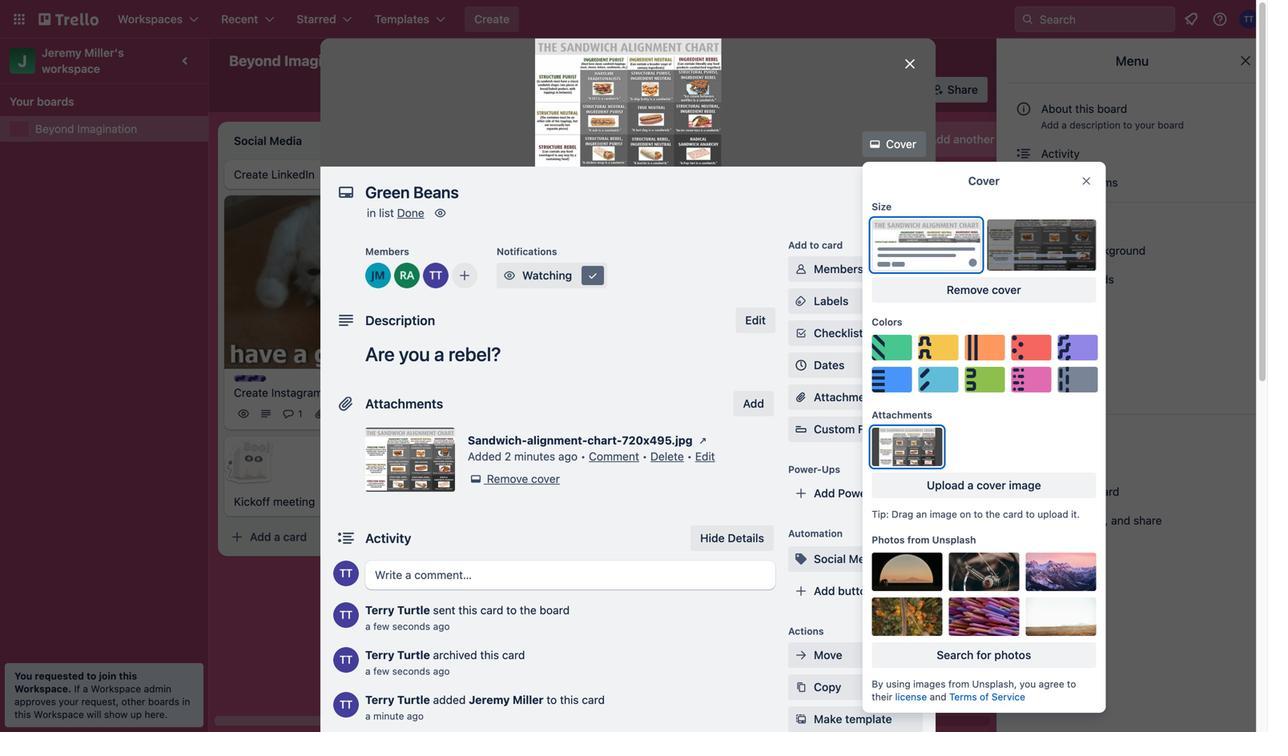 Task type: vqa. For each thing, say whether or not it's contained in the screenshot.
rightmost Atlassian
no



Task type: locate. For each thing, give the bounding box(es) containing it.
labels link up checklist link
[[789, 289, 923, 314]]

edit inside button
[[746, 314, 766, 327]]

board down export,
[[1075, 543, 1105, 556]]

turtle left archived
[[397, 649, 430, 662]]

create for create linkedin
[[234, 168, 268, 181]]

sm image for automation
[[687, 77, 709, 99]]

0 vertical spatial seconds
[[392, 621, 431, 632]]

the left chef
[[527, 348, 544, 361]]

1 horizontal spatial and
[[1112, 514, 1131, 527]]

back to home image
[[38, 6, 99, 32]]

ups down automation link
[[1078, 331, 1099, 344]]

color: purple, title: none image
[[234, 376, 266, 382]]

add a card button up edit link
[[680, 401, 859, 427]]

card inside terry turtle archived this card a few seconds ago
[[502, 649, 525, 662]]

3 turtle from the top
[[397, 694, 430, 707]]

1 horizontal spatial from
[[949, 679, 970, 690]]

1 seconds from the top
[[392, 621, 431, 632]]

add a card button up minutes
[[452, 422, 632, 448]]

turtle up a minute ago link
[[397, 694, 430, 707]]

move
[[814, 649, 843, 662]]

sm image for settings link
[[1016, 214, 1032, 230]]

to right agree
[[1068, 679, 1077, 690]]

turtle inside terry turtle sent this card to the board a few seconds ago
[[397, 604, 430, 617]]

Search field
[[1035, 7, 1175, 31]]

sm image inside print, export, and share link
[[1016, 513, 1032, 529]]

to inside you requested to join this workspace.
[[87, 671, 96, 682]]

on
[[960, 509, 972, 520]]

turtle inside terry turtle archived this card a few seconds ago
[[397, 649, 430, 662]]

0 vertical spatial custom
[[1041, 273, 1081, 286]]

members down add to card at the right of page
[[814, 262, 864, 276]]

sm image inside leave board link
[[1016, 542, 1032, 558]]

leave
[[1042, 543, 1072, 556]]

0 vertical spatial turtle
[[397, 604, 430, 617]]

few up minute
[[373, 666, 390, 677]]

the down "write a comment" text box
[[520, 604, 537, 617]]

1 vertical spatial create
[[234, 168, 268, 181]]

you requested to join this workspace.
[[14, 671, 137, 695]]

you right are
[[399, 343, 430, 365]]

labels up checklist
[[814, 295, 849, 308]]

the for card
[[986, 509, 1001, 520]]

this down approves
[[14, 709, 31, 721]]

image for cover
[[1009, 479, 1042, 492]]

sm image inside "stickers" link
[[1016, 387, 1032, 403]]

720x495.jpg
[[622, 434, 693, 447]]

cover inside button
[[977, 479, 1007, 492]]

you inside by using images from unsplash, you agree to their
[[1020, 679, 1037, 690]]

0 horizontal spatial you
[[399, 343, 430, 365]]

sm image inside settings link
[[1016, 214, 1032, 230]]

0 vertical spatial image
[[1009, 479, 1042, 492]]

0 vertical spatial jeremy
[[42, 46, 82, 59]]

remove
[[947, 283, 989, 297], [487, 472, 528, 486]]

0 horizontal spatial labels link
[[789, 289, 923, 314]]

image for an
[[930, 509, 958, 520]]

1 horizontal spatial labels
[[1039, 359, 1076, 373]]

done
[[397, 206, 425, 220]]

beyond inside 'text field'
[[229, 52, 281, 69]]

1 vertical spatial cover
[[969, 174, 1000, 188]]

create from template… image
[[866, 407, 878, 420]]

2 vertical spatial the
[[520, 604, 537, 617]]

0 horizontal spatial in
[[182, 697, 190, 708]]

make
[[814, 713, 843, 726]]

0 horizontal spatial jeremy
[[42, 46, 82, 59]]

drag
[[892, 509, 914, 520]]

terry
[[365, 604, 395, 617], [365, 649, 395, 662], [365, 694, 395, 707]]

power-ups
[[615, 83, 674, 96], [1039, 331, 1102, 344], [789, 464, 841, 475]]

sm image for email-to-board link
[[1016, 484, 1032, 500]]

create from template… image
[[638, 428, 651, 441], [410, 531, 423, 544]]

jeremy miller (jeremymiller198) image
[[877, 79, 900, 101], [859, 332, 878, 351]]

a few seconds ago link
[[365, 621, 450, 632], [365, 666, 450, 677]]

add a card
[[705, 407, 762, 420], [478, 428, 535, 441], [250, 531, 307, 544]]

to left join
[[87, 671, 96, 682]]

unsplash
[[933, 535, 977, 546]]

this right join
[[119, 671, 137, 682]]

card inside terry turtle added jeremy miller to this card a minute ago
[[582, 694, 605, 707]]

and left "share"
[[1112, 514, 1131, 527]]

photos
[[995, 649, 1032, 662]]

1 vertical spatial remove cover
[[487, 472, 560, 486]]

0 horizontal spatial labels
[[814, 295, 849, 308]]

and down images
[[930, 692, 947, 703]]

1 vertical spatial jeremy
[[469, 694, 510, 707]]

1 vertical spatial edit
[[696, 450, 715, 463]]

boards down admin
[[148, 697, 180, 708]]

will
[[87, 709, 101, 721]]

ago right minute
[[407, 711, 424, 722]]

change background link
[[1007, 238, 1259, 264]]

a
[[1062, 119, 1067, 131], [434, 343, 445, 365], [729, 407, 736, 420], [502, 428, 508, 441], [968, 479, 974, 492], [274, 531, 280, 544], [365, 621, 371, 632], [365, 666, 371, 677], [83, 684, 88, 695], [365, 711, 371, 722]]

add to card
[[789, 240, 843, 251]]

upload a cover image
[[927, 479, 1042, 492]]

sm image inside move link
[[793, 648, 810, 664]]

power- up stickers
[[1042, 331, 1078, 344]]

create for create instagram
[[234, 386, 268, 400]]

settings link
[[1007, 209, 1259, 235]]

Board name text field
[[221, 48, 374, 74]]

custom fields for add to card
[[814, 423, 890, 436]]

ups left automation button
[[653, 83, 674, 96]]

board
[[1098, 102, 1128, 115], [1158, 119, 1185, 131], [1090, 485, 1120, 499], [1075, 543, 1105, 556], [540, 604, 570, 617]]

admin
[[144, 684, 171, 695]]

hide
[[701, 532, 725, 545]]

2 a few seconds ago link from the top
[[365, 666, 450, 677]]

to up activity link
[[1124, 119, 1133, 131]]

a inside about this board add a description to your board
[[1062, 119, 1067, 131]]

ago down sent
[[433, 621, 450, 632]]

custom fields down change background
[[1041, 273, 1115, 286]]

1 horizontal spatial activity
[[1039, 147, 1080, 160]]

0 vertical spatial terry
[[365, 604, 395, 617]]

1 horizontal spatial remove cover
[[947, 283, 1022, 297]]

0 horizontal spatial add a card
[[250, 531, 307, 544]]

sm image for activity link
[[1016, 146, 1032, 162]]

ups up 'add power-ups'
[[822, 464, 841, 475]]

1 vertical spatial automation
[[1039, 302, 1101, 315]]

this inside the if a workspace admin approves your request, other boards in this workspace will show up here.
[[14, 709, 31, 721]]

card inside terry turtle sent this card to the board a few seconds ago
[[481, 604, 504, 617]]

workspace
[[91, 684, 141, 695], [34, 709, 84, 721]]

board down "write a comment" text box
[[540, 604, 570, 617]]

0 vertical spatial a few seconds ago link
[[365, 621, 450, 632]]

a few seconds ago link for sent this card to the board
[[365, 621, 450, 632]]

0 vertical spatial ruby anderson (rubyanderson7) image
[[898, 79, 921, 101]]

1 few from the top
[[373, 621, 390, 632]]

2 1 from the left
[[330, 409, 334, 420]]

a inside the if a workspace admin approves your request, other boards in this workspace will show up here.
[[83, 684, 88, 695]]

attachments
[[365, 396, 443, 412], [872, 410, 933, 421]]

turtle for added
[[397, 694, 430, 707]]

2 horizontal spatial power-ups
[[1039, 331, 1102, 344]]

1 down the create instagram link
[[330, 409, 334, 420]]

seconds up a minute ago link
[[392, 666, 431, 677]]

sm image inside watching button
[[585, 268, 601, 284]]

sm image
[[687, 77, 709, 99], [793, 261, 810, 277], [585, 268, 601, 284], [793, 325, 810, 341], [1016, 358, 1032, 374], [793, 648, 810, 664], [793, 680, 810, 696], [793, 712, 810, 728]]

add members to card image
[[458, 268, 471, 284]]

add a card up edit link
[[705, 407, 762, 420]]

add a card button for create from template… image
[[680, 401, 859, 427]]

0 vertical spatial activity
[[1039, 147, 1080, 160]]

0 horizontal spatial imagination
[[77, 122, 137, 135]]

turtle left sent
[[397, 604, 430, 617]]

add a card button for the bottom create from template… icon
[[224, 525, 404, 550]]

1 terry from the top
[[365, 604, 395, 617]]

workspace down approves
[[34, 709, 84, 721]]

2 seconds from the top
[[392, 666, 431, 677]]

this right sent
[[459, 604, 478, 617]]

list inside button
[[998, 133, 1014, 146]]

0 vertical spatial remove
[[947, 283, 989, 297]]

jeremy miller (jeremymiller198) image
[[365, 263, 391, 289], [609, 388, 628, 408], [404, 405, 423, 424]]

added
[[433, 694, 466, 707]]

and
[[1112, 514, 1131, 527], [930, 692, 947, 703]]

to right the on
[[974, 509, 983, 520]]

watching
[[523, 269, 572, 282]]

to right sent
[[507, 604, 517, 617]]

search
[[937, 649, 974, 662]]

workspace
[[42, 62, 100, 75]]

add a card button
[[680, 401, 859, 427], [452, 422, 632, 448], [224, 525, 404, 550]]

image inside upload a cover image button
[[1009, 479, 1042, 492]]

j
[[18, 51, 27, 70]]

terry inside terry turtle sent this card to the board a few seconds ago
[[365, 604, 395, 617]]

0 horizontal spatial list
[[379, 206, 394, 220]]

to left upload
[[1026, 509, 1035, 520]]

list
[[998, 133, 1014, 146], [379, 206, 394, 220]]

jeremy up the workspace
[[42, 46, 82, 59]]

activity down kickoff meeting link
[[365, 531, 412, 546]]

ago inside terry turtle sent this card to the board a few seconds ago
[[433, 621, 450, 632]]

0 vertical spatial workspace
[[91, 684, 141, 695]]

power-ups inside button
[[615, 83, 674, 96]]

0 vertical spatial labels
[[814, 295, 849, 308]]

a few seconds ago link up a minute ago link
[[365, 666, 450, 677]]

0 vertical spatial create from template… image
[[638, 428, 651, 441]]

sm image for print, export, and share link
[[1016, 513, 1032, 529]]

in left done
[[367, 206, 376, 220]]

the inside terry turtle sent this card to the board a few seconds ago
[[520, 604, 537, 617]]

terry inside terry turtle archived this card a few seconds ago
[[365, 649, 395, 662]]

this up description at the right
[[1076, 102, 1095, 115]]

activity inside activity link
[[1039, 147, 1080, 160]]

list right another
[[998, 133, 1014, 146]]

cover link
[[863, 131, 927, 157]]

0 vertical spatial add a card
[[705, 407, 762, 420]]

from up license and terms of service
[[949, 679, 970, 690]]

this right miller on the bottom left of the page
[[560, 694, 579, 707]]

fields down change background
[[1084, 273, 1115, 286]]

labels link down power-ups "link"
[[1007, 353, 1259, 379]]

ups inside "link"
[[1078, 331, 1099, 344]]

1 turtle from the top
[[397, 604, 430, 617]]

1 vertical spatial image
[[930, 509, 958, 520]]

1 vertical spatial workspace
[[34, 709, 84, 721]]

jeremy left miller on the bottom left of the page
[[469, 694, 510, 707]]

details
[[728, 532, 765, 545]]

0 vertical spatial boards
[[37, 95, 74, 108]]

sm image inside cover link
[[867, 136, 884, 152]]

sm image inside copy link
[[793, 680, 810, 696]]

this inside terry turtle archived this card a few seconds ago
[[480, 649, 499, 662]]

your up activity link
[[1136, 119, 1156, 131]]

jeremy miller (jeremymiller198) image up the description
[[365, 263, 391, 289]]

add
[[1041, 119, 1059, 131], [930, 133, 951, 146], [789, 240, 808, 251], [743, 397, 765, 410], [705, 407, 727, 420], [478, 428, 499, 441], [814, 487, 836, 500], [250, 531, 271, 544], [814, 585, 836, 598]]

0 vertical spatial custom fields button
[[1007, 267, 1259, 293]]

customize views image
[[620, 53, 636, 69]]

sm image inside email-to-board link
[[1016, 484, 1032, 500]]

few inside terry turtle sent this card to the board a few seconds ago
[[373, 621, 390, 632]]

your down if
[[59, 697, 79, 708]]

sm image inside power-ups "link"
[[1016, 329, 1032, 345]]

board up activity link
[[1158, 119, 1185, 131]]

0 horizontal spatial boards
[[37, 95, 74, 108]]

minutes
[[515, 450, 556, 463]]

added 2 minutes ago
[[468, 450, 578, 463]]

1 vertical spatial beyond
[[35, 122, 74, 135]]

fields down create from template… image
[[858, 423, 890, 436]]

power- inside button
[[615, 83, 653, 96]]

1 vertical spatial beyond imagination
[[35, 122, 137, 135]]

1 vertical spatial few
[[373, 666, 390, 677]]

ruby anderson (rubyanderson7) image up the description
[[394, 263, 420, 289]]

1 down instagram
[[298, 409, 303, 420]]

sm image inside members link
[[793, 261, 810, 277]]

of
[[980, 692, 989, 703]]

2 turtle from the top
[[397, 649, 430, 662]]

custom down attachment
[[814, 423, 855, 436]]

edit right green
[[746, 314, 766, 327]]

1 vertical spatial you
[[1020, 679, 1037, 690]]

0 horizontal spatial cover
[[884, 137, 917, 151]]

0 vertical spatial members
[[365, 246, 410, 257]]

sm image inside checklist link
[[793, 325, 810, 341]]

beyond imagination
[[229, 52, 366, 69], [35, 122, 137, 135]]

compliment the chef
[[462, 348, 572, 361]]

sm image inside make template link
[[793, 712, 810, 728]]

1 vertical spatial the
[[986, 509, 1001, 520]]

instagram
[[271, 386, 323, 400]]

request,
[[81, 697, 119, 708]]

cover down another
[[969, 174, 1000, 188]]

ruby anderson (rubyanderson7) image
[[898, 79, 921, 101], [394, 263, 420, 289], [632, 388, 651, 408]]

boards right your
[[37, 95, 74, 108]]

seconds inside terry turtle sent this card to the board a few seconds ago
[[392, 621, 431, 632]]

0 horizontal spatial custom fields
[[814, 423, 890, 436]]

0 vertical spatial your
[[1136, 119, 1156, 131]]

workspace down join
[[91, 684, 141, 695]]

2 few from the top
[[373, 666, 390, 677]]

notifications
[[497, 246, 557, 257]]

sm image for "stickers" link
[[1016, 387, 1032, 403]]

1 horizontal spatial fields
[[1084, 273, 1115, 286]]

edit card image
[[864, 168, 877, 180]]

this right archived
[[480, 649, 499, 662]]

activity up archived
[[1039, 147, 1080, 160]]

create instagram link
[[234, 385, 420, 401]]

terry turtle (terryturtle) image
[[1240, 10, 1259, 29], [857, 79, 879, 101], [423, 263, 449, 289], [814, 332, 834, 351], [333, 648, 359, 673], [333, 693, 359, 718]]

1 a few seconds ago link from the top
[[365, 621, 450, 632]]

board up description at the right
[[1098, 102, 1128, 115]]

sm image for cover link
[[867, 136, 884, 152]]

0 horizontal spatial automation
[[709, 83, 770, 96]]

sm image inside automation link
[[1016, 301, 1032, 317]]

boards
[[37, 95, 74, 108], [148, 697, 180, 708]]

to inside by using images from unsplash, you agree to their
[[1068, 679, 1077, 690]]

custom fields button for menu
[[1007, 267, 1259, 293]]

images
[[914, 679, 946, 690]]

turtle for archived this card
[[397, 649, 430, 662]]

chef
[[547, 348, 572, 361]]

activity
[[1039, 147, 1080, 160], [365, 531, 412, 546]]

ruby anderson (rubyanderson7) image up 720x495.jpg
[[632, 388, 651, 408]]

sm image for remove cover link in the left bottom of the page
[[468, 471, 484, 487]]

jeremy miller (jeremymiller198) image right ruby anderson (rubyanderson7) icon at top right
[[859, 332, 878, 351]]

2 terry from the top
[[365, 649, 395, 662]]

power-ups down customize views image
[[615, 83, 674, 96]]

2 vertical spatial automation
[[789, 528, 843, 539]]

1 vertical spatial from
[[949, 679, 970, 690]]

other
[[121, 697, 145, 708]]

custom fields button down create from template… image
[[789, 422, 923, 438]]

add a card button down kickoff meeting link
[[224, 525, 404, 550]]

remove cover
[[947, 283, 1022, 297], [487, 472, 560, 486]]

image right "an"
[[930, 509, 958, 520]]

sm image for leave board link
[[1016, 542, 1032, 558]]

in right other
[[182, 697, 190, 708]]

1 horizontal spatial beyond imagination
[[229, 52, 366, 69]]

1 horizontal spatial jeremy miller (jeremymiller198) image
[[404, 405, 423, 424]]

0 vertical spatial remove cover
[[947, 283, 1022, 297]]

sm image for make template
[[793, 712, 810, 728]]

0 vertical spatial beyond imagination
[[229, 52, 366, 69]]

3 terry from the top
[[365, 694, 395, 707]]

terry turtle sent this card to the board a few seconds ago
[[365, 604, 570, 632]]

to right miller on the bottom left of the page
[[547, 694, 557, 707]]

beyond imagination inside 'text field'
[[229, 52, 366, 69]]

sm image inside automation button
[[687, 77, 709, 99]]

boards inside your boards with 1 items element
[[37, 95, 74, 108]]

1 horizontal spatial members
[[814, 262, 864, 276]]

jeremy miller (jeremymiller198) image up the chart-
[[609, 388, 628, 408]]

photos
[[872, 535, 905, 546]]

0 vertical spatial beyond
[[229, 52, 281, 69]]

terms of service link
[[950, 692, 1026, 703]]

1 vertical spatial jeremy miller (jeremymiller198) image
[[859, 332, 878, 351]]

add a card down kickoff meeting
[[250, 531, 307, 544]]

sm image inside social media button
[[793, 551, 810, 567]]

sm image for members
[[793, 261, 810, 277]]

remove cover button
[[872, 277, 1097, 303]]

custom fields down create from template… image
[[814, 423, 890, 436]]

0 horizontal spatial beyond imagination
[[35, 122, 137, 135]]

terry turtle (terryturtle) image
[[587, 388, 606, 408], [382, 405, 401, 424], [333, 561, 359, 587], [333, 603, 359, 628]]

sm image inside watching button
[[502, 268, 518, 284]]

a minute ago link
[[365, 711, 424, 722]]

power-ups inside "link"
[[1039, 331, 1102, 344]]

None text field
[[357, 178, 886, 207]]

0 horizontal spatial image
[[930, 509, 958, 520]]

0 horizontal spatial power-ups
[[615, 83, 674, 96]]

0 vertical spatial labels link
[[789, 289, 923, 314]]

0 vertical spatial automation
[[709, 83, 770, 96]]

imagination
[[284, 52, 366, 69], [77, 122, 137, 135]]

seconds up terry turtle archived this card a few seconds ago
[[392, 621, 431, 632]]

edit
[[746, 314, 766, 327], [696, 450, 715, 463]]

hide details
[[701, 532, 765, 545]]

list left done
[[379, 206, 394, 220]]

sm image inside activity link
[[1016, 146, 1032, 162]]

seconds inside terry turtle archived this card a few seconds ago
[[392, 666, 431, 677]]

from
[[908, 535, 930, 546], [949, 679, 970, 690]]

print, export, and share
[[1039, 514, 1163, 527]]

1 horizontal spatial your
[[1136, 119, 1156, 131]]

sm image
[[867, 136, 884, 152], [1016, 146, 1032, 162], [433, 205, 449, 221], [1016, 214, 1032, 230], [502, 268, 518, 284], [793, 293, 810, 309], [1016, 301, 1032, 317], [1016, 329, 1032, 345], [1016, 387, 1032, 403], [695, 433, 711, 449], [468, 471, 484, 487], [1016, 484, 1032, 500], [1016, 513, 1032, 529], [1016, 542, 1032, 558], [793, 551, 810, 567]]

terry for archived this card
[[365, 649, 395, 662]]

1 vertical spatial custom
[[814, 423, 855, 436]]

0 horizontal spatial remove cover
[[487, 472, 560, 486]]

edit right delete link
[[696, 450, 715, 463]]

remove cover inside "button"
[[947, 283, 1022, 297]]

turtle inside terry turtle added jeremy miller to this card a minute ago
[[397, 694, 430, 707]]

primary element
[[0, 0, 1269, 38]]

the right the on
[[986, 509, 1001, 520]]

create inside button
[[475, 12, 510, 26]]

attachments down are
[[365, 396, 443, 412]]

ruby anderson (rubyanderson7) image left 'share' button
[[898, 79, 921, 101]]

beyond imagination link
[[35, 121, 199, 137]]

power-ups up 'add power-ups'
[[789, 464, 841, 475]]

this inside terry turtle sent this card to the board a few seconds ago
[[459, 604, 478, 617]]

1 vertical spatial custom fields
[[814, 423, 890, 436]]

power- down customize views image
[[615, 83, 653, 96]]

turtle
[[397, 604, 430, 617], [397, 649, 430, 662], [397, 694, 430, 707]]

terry inside terry turtle added jeremy miller to this card a minute ago
[[365, 694, 395, 707]]

1 vertical spatial fields
[[858, 423, 890, 436]]

jeremy miller (jeremymiller198) image up cover link
[[877, 79, 900, 101]]

add a card button for rightmost create from template… icon
[[452, 422, 632, 448]]

from down "an"
[[908, 535, 930, 546]]

your
[[1136, 119, 1156, 131], [59, 697, 79, 708]]

power-ups up stickers
[[1039, 331, 1102, 344]]

watching button
[[497, 263, 608, 289]]

to inside terry turtle added jeremy miller to this card a minute ago
[[547, 694, 557, 707]]

few up terry turtle archived this card a few seconds ago
[[373, 621, 390, 632]]

1 vertical spatial in
[[182, 697, 190, 708]]

stickers
[[1039, 388, 1083, 402]]

1 vertical spatial members
[[814, 262, 864, 276]]

0 vertical spatial edit
[[746, 314, 766, 327]]

1 horizontal spatial automation
[[789, 528, 843, 539]]

0 vertical spatial power-ups
[[615, 83, 674, 96]]

1 vertical spatial terry
[[365, 649, 395, 662]]

ups
[[653, 83, 674, 96], [1078, 331, 1099, 344], [822, 464, 841, 475], [876, 487, 897, 500]]

labels up stickers
[[1039, 359, 1076, 373]]

2 horizontal spatial add a card button
[[680, 401, 859, 427]]

0 horizontal spatial custom fields button
[[789, 422, 923, 438]]

your inside the if a workspace admin approves your request, other boards in this workspace will show up here.
[[59, 697, 79, 708]]

0 vertical spatial imagination
[[284, 52, 366, 69]]

social media
[[814, 553, 881, 566]]

colors
[[872, 317, 903, 328]]

0 vertical spatial create
[[475, 12, 510, 26]]

ago down archived
[[433, 666, 450, 677]]

add a card up 2
[[478, 428, 535, 441]]

jeremy miller (jeremymiller198) image down are you a rebel?
[[404, 405, 423, 424]]

1 horizontal spatial beyond
[[229, 52, 281, 69]]

1 horizontal spatial in
[[367, 206, 376, 220]]

members down in list done
[[365, 246, 410, 257]]

power- up 'add power-ups'
[[789, 464, 822, 475]]

terry for sent this card to the board
[[365, 604, 395, 617]]

a few seconds ago link down sent
[[365, 621, 450, 632]]

kickoff meeting link
[[234, 494, 420, 510]]

1 horizontal spatial you
[[1020, 679, 1037, 690]]

done link
[[397, 206, 425, 220]]

0 horizontal spatial activity
[[365, 531, 412, 546]]

jeremy miller's workspace
[[42, 46, 127, 75]]

to inside terry turtle sent this card to the board a few seconds ago
[[507, 604, 517, 617]]

sandwich-
[[468, 434, 527, 447]]

custom down the change
[[1041, 273, 1081, 286]]

you up service on the right
[[1020, 679, 1037, 690]]

join
[[99, 671, 116, 682]]



Task type: describe. For each thing, give the bounding box(es) containing it.
0 horizontal spatial remove
[[487, 472, 528, 486]]

board inside terry turtle sent this card to the board a few seconds ago
[[540, 604, 570, 617]]

archived items link
[[1007, 170, 1259, 196]]

you
[[14, 671, 32, 682]]

terry turtle archived this card a few seconds ago
[[365, 649, 525, 677]]

remove inside "button"
[[947, 283, 989, 297]]

2 vertical spatial add a card
[[250, 531, 307, 544]]

custom for menu
[[1041, 273, 1081, 286]]

0 notifications image
[[1182, 10, 1201, 29]]

automation link
[[1007, 296, 1259, 321]]

color: bold red, title: "thoughts" element
[[462, 167, 522, 179]]

0 vertical spatial in
[[367, 206, 376, 220]]

make template link
[[789, 707, 923, 733]]

a inside terry turtle added jeremy miller to this card a minute ago
[[365, 711, 371, 722]]

print,
[[1042, 514, 1069, 527]]

if a workspace admin approves your request, other boards in this workspace will show up here.
[[14, 684, 190, 721]]

dates button
[[789, 353, 923, 378]]

chart-
[[588, 434, 622, 447]]

export,
[[1072, 514, 1109, 527]]

ago down alignment-
[[559, 450, 578, 463]]

sm image for copy
[[793, 680, 810, 696]]

few inside terry turtle archived this card a few seconds ago
[[373, 666, 390, 677]]

items
[[1090, 176, 1119, 189]]

compliment the chef link
[[462, 347, 648, 363]]

search for photos
[[937, 649, 1032, 662]]

jeremy inside jeremy miller's workspace
[[42, 46, 82, 59]]

attachment
[[814, 391, 876, 404]]

upload a cover image button
[[872, 473, 1097, 499]]

custom fields for menu
[[1041, 273, 1115, 286]]

sm image for move
[[793, 648, 810, 664]]

activity link
[[1007, 141, 1259, 167]]

jeremy inside terry turtle added jeremy miller to this card a minute ago
[[469, 694, 510, 707]]

upload
[[1038, 509, 1069, 520]]

sm image for power-ups "link"
[[1016, 329, 1032, 345]]

create for create
[[475, 12, 510, 26]]

1 vertical spatial ruby anderson (rubyanderson7) image
[[394, 263, 420, 289]]

to inside about this board add a description to your board
[[1124, 119, 1133, 131]]

2 horizontal spatial jeremy miller (jeremymiller198) image
[[609, 388, 628, 408]]

0 horizontal spatial jeremy miller (jeremymiller198) image
[[365, 263, 391, 289]]

ruby anderson (rubyanderson7) image
[[837, 332, 856, 351]]

0 vertical spatial you
[[399, 343, 430, 365]]

by
[[872, 679, 884, 690]]

sm image for checklist
[[793, 325, 810, 341]]

fields for menu
[[1084, 273, 1115, 286]]

1 horizontal spatial workspace
[[91, 684, 141, 695]]

tip: drag an image on to the card to upload it.
[[872, 509, 1080, 520]]

this inside about this board add a description to your board
[[1076, 102, 1095, 115]]

add power-ups
[[814, 487, 897, 500]]

custom for add to card
[[814, 423, 855, 436]]

0 horizontal spatial from
[[908, 535, 930, 546]]

your inside about this board add a description to your board
[[1136, 119, 1156, 131]]

1 vertical spatial create from template… image
[[410, 531, 423, 544]]

social media button
[[789, 547, 923, 572]]

board
[[571, 54, 602, 67]]

about
[[1042, 102, 1073, 115]]

ago inside terry turtle added jeremy miller to this card a minute ago
[[407, 711, 424, 722]]

ups up tip:
[[876, 487, 897, 500]]

green beans link
[[689, 313, 875, 329]]

stickers link
[[1007, 382, 1259, 408]]

search image
[[1022, 13, 1035, 26]]

alignment-
[[527, 434, 588, 447]]

terry for added
[[365, 694, 395, 707]]

kickoff
[[234, 495, 270, 509]]

add inside button
[[814, 585, 836, 598]]

0 horizontal spatial attachments
[[365, 396, 443, 412]]

miller
[[513, 694, 544, 707]]

0 horizontal spatial members
[[365, 246, 410, 257]]

1 horizontal spatial power-ups
[[789, 464, 841, 475]]

this inside you requested to join this workspace.
[[119, 671, 137, 682]]

email-to-board link
[[1007, 479, 1259, 505]]

cover inside "button"
[[992, 283, 1022, 297]]

green
[[689, 314, 721, 327]]

terms
[[950, 692, 978, 703]]

sm image for automation link
[[1016, 301, 1032, 317]]

automation button
[[687, 77, 780, 103]]

minute
[[373, 711, 404, 722]]

custom fields button for add to card
[[789, 422, 923, 438]]

automation inside button
[[709, 83, 770, 96]]

hide details link
[[691, 526, 774, 551]]

ups inside button
[[653, 83, 674, 96]]

workspace.
[[14, 684, 71, 695]]

are
[[365, 343, 395, 365]]

1 1 from the left
[[298, 409, 303, 420]]

in inside the if a workspace admin approves your request, other boards in this workspace will show up here.
[[182, 697, 190, 708]]

service
[[992, 692, 1026, 703]]

your boards with 1 items element
[[10, 92, 191, 111]]

size
[[872, 201, 892, 212]]

background
[[1085, 244, 1146, 257]]

open information menu image
[[1213, 11, 1229, 27]]

sm image for watching button at the left of the page
[[502, 268, 518, 284]]

fields for add to card
[[858, 423, 890, 436]]

a few seconds ago link for archived this card
[[365, 666, 450, 677]]

1 vertical spatial imagination
[[77, 122, 137, 135]]

Write a comment text field
[[365, 561, 776, 590]]

are you a rebel?
[[365, 343, 501, 365]]

0 vertical spatial the
[[527, 348, 544, 361]]

imagination inside 'text field'
[[284, 52, 366, 69]]

show
[[104, 709, 128, 721]]

photos from unsplash
[[872, 535, 977, 546]]

add inside about this board add a description to your board
[[1041, 119, 1059, 131]]

up
[[130, 709, 142, 721]]

a inside terry turtle sent this card to the board a few seconds ago
[[365, 621, 371, 632]]

0 vertical spatial jeremy miller (jeremymiller198) image
[[877, 79, 900, 101]]

ago inside terry turtle archived this card a few seconds ago
[[433, 666, 450, 677]]

thoughts thinking
[[462, 168, 522, 191]]

2
[[505, 450, 511, 463]]

to up members link at the top
[[810, 240, 820, 251]]

using
[[887, 679, 911, 690]]

button
[[838, 585, 874, 598]]

a inside upload a cover image button
[[968, 479, 974, 492]]

2 horizontal spatial automation
[[1039, 302, 1101, 315]]

1 horizontal spatial create from template… image
[[638, 428, 651, 441]]

1 vertical spatial list
[[379, 206, 394, 220]]

by using images from unsplash, you agree to their
[[872, 679, 1077, 703]]

create linkedin
[[234, 168, 315, 181]]

power- up tip:
[[838, 487, 876, 500]]

sandwich-alignment-chart-720x495.jpg
[[468, 434, 693, 447]]

sm image for social media button
[[793, 551, 810, 567]]

2 vertical spatial ruby anderson (rubyanderson7) image
[[632, 388, 651, 408]]

boards inside the if a workspace admin approves your request, other boards in this workspace will show up here.
[[148, 697, 180, 708]]

1 vertical spatial add a card
[[478, 428, 535, 441]]

the for board
[[520, 604, 537, 617]]

it.
[[1072, 509, 1080, 520]]

search for photos button
[[872, 643, 1097, 668]]

share button
[[925, 77, 988, 103]]

copy link
[[789, 675, 923, 701]]

upload
[[927, 479, 965, 492]]

kickoff meeting
[[234, 495, 315, 509]]

actions
[[789, 626, 824, 637]]

email-
[[1042, 485, 1074, 499]]

1 horizontal spatial attachments
[[872, 410, 933, 421]]

requested
[[35, 671, 84, 682]]

leave board
[[1039, 543, 1105, 556]]

settings
[[1039, 215, 1085, 228]]

1 horizontal spatial cover
[[969, 174, 1000, 188]]

archived
[[433, 649, 477, 662]]

leave board link
[[1007, 537, 1259, 563]]

1 vertical spatial activity
[[365, 531, 412, 546]]

here.
[[145, 709, 168, 721]]

if
[[74, 684, 80, 695]]

add button
[[814, 585, 874, 598]]

change
[[1042, 244, 1082, 257]]

added
[[468, 450, 502, 463]]

1 vertical spatial labels link
[[1007, 353, 1259, 379]]

sent
[[433, 604, 456, 617]]

power- inside "link"
[[1042, 331, 1078, 344]]

about this board add a description to your board
[[1041, 102, 1185, 131]]

2 horizontal spatial ruby anderson (rubyanderson7) image
[[898, 79, 921, 101]]

0 vertical spatial cover
[[884, 137, 917, 151]]

social
[[814, 553, 846, 566]]

license and terms of service
[[896, 692, 1026, 703]]

0 horizontal spatial and
[[930, 692, 947, 703]]

board up print, export, and share
[[1090, 485, 1120, 499]]

to-
[[1074, 485, 1090, 499]]

0 horizontal spatial beyond
[[35, 122, 74, 135]]

0 horizontal spatial edit
[[696, 450, 715, 463]]

for
[[977, 649, 992, 662]]

beans
[[724, 314, 755, 327]]

unsplash,
[[973, 679, 1018, 690]]

compliment
[[462, 348, 524, 361]]

this inside terry turtle added jeremy miller to this card a minute ago
[[560, 694, 579, 707]]

description
[[365, 313, 435, 328]]

0 horizontal spatial workspace
[[34, 709, 84, 721]]

rebel?
[[449, 343, 501, 365]]

an
[[917, 509, 928, 520]]

0 vertical spatial and
[[1112, 514, 1131, 527]]

delete link
[[651, 450, 684, 463]]

checklist
[[814, 327, 864, 340]]

print, export, and share link
[[1007, 508, 1259, 534]]

from inside by using images from unsplash, you agree to their
[[949, 679, 970, 690]]

a inside terry turtle archived this card a few seconds ago
[[365, 666, 371, 677]]

turtle for sent this card to the board
[[397, 604, 430, 617]]

share
[[948, 83, 979, 96]]

approves
[[14, 697, 56, 708]]

copy
[[814, 681, 842, 694]]

media
[[849, 553, 881, 566]]



